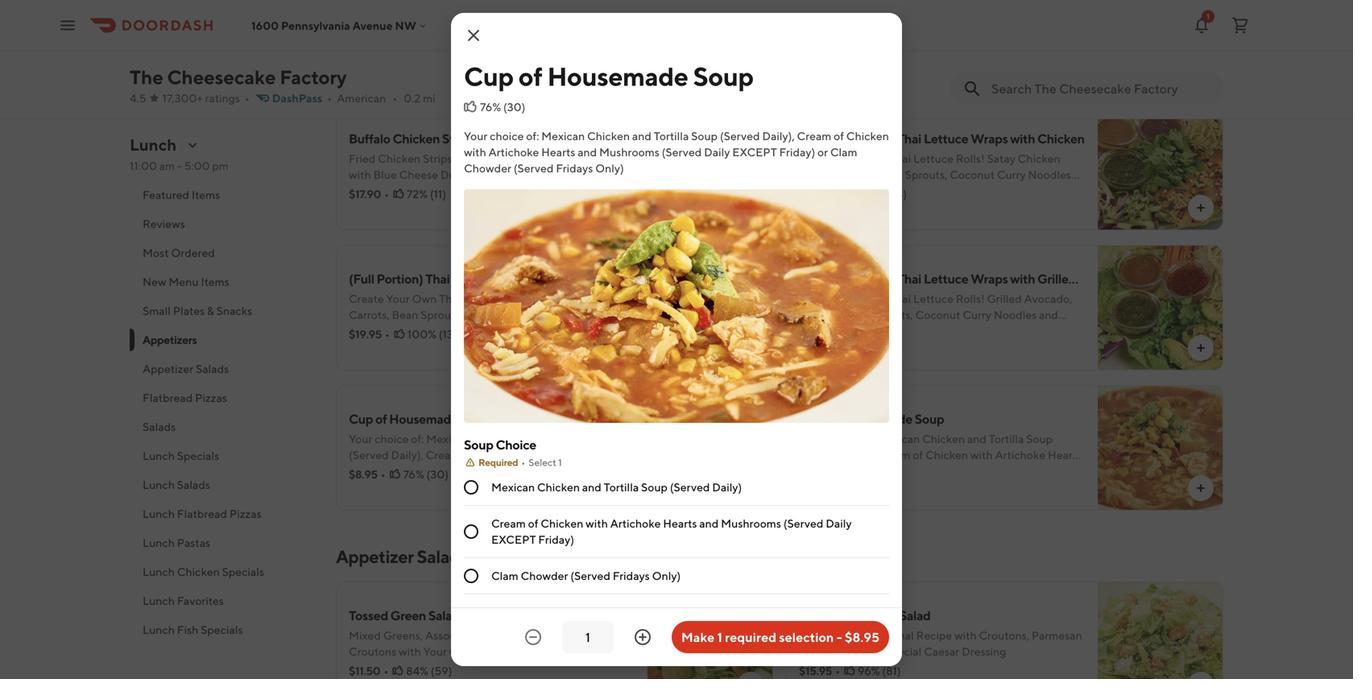 Task type: locate. For each thing, give the bounding box(es) containing it.
(30) up french
[[504, 100, 526, 114]]

cream inside the cream of chicken with artichoke hearts and mushrooms (served daily except friday)
[[491, 517, 526, 530]]

2 vertical spatial cheese
[[799, 645, 838, 658]]

0 horizontal spatial delicious
[[486, 324, 533, 338]]

1 horizontal spatial blue
[[799, 28, 823, 41]]

choice up the required on the left bottom
[[496, 437, 536, 452]]

sprouts, inside (full portion) thai lettuce wraps with grilled avocado create your own thai lettuce rolls! grilled avocado, carrots, bean sprouts, coconut curry noodles and lettuce leaves with three delicious spicy thai sauces – peanut, sweet red chili and tamarind-cashew
[[421, 308, 463, 321]]

peanut, down (full
[[349, 340, 389, 354]]

small plates & snacks
[[143, 304, 252, 317]]

lunch for lunch specials
[[143, 449, 175, 462]]

1 horizontal spatial cup
[[464, 61, 514, 91]]

(full portion) thai lettuce wraps with grilled avocado image
[[648, 245, 774, 371]]

lunch
[[130, 135, 177, 154], [143, 449, 175, 462], [143, 478, 175, 491], [143, 507, 175, 521], [143, 536, 175, 550], [143, 565, 175, 579], [143, 594, 175, 608], [143, 623, 175, 637]]

2 rolls! from the left
[[956, 292, 985, 305]]

lunch left pastas
[[143, 536, 175, 550]]

daily
[[704, 145, 730, 159], [475, 465, 501, 478], [926, 465, 952, 478], [826, 517, 852, 530]]

1 horizontal spatial 100% (13)
[[858, 187, 907, 201]]

pizzas down lunch salads button
[[230, 507, 262, 521]]

peanut,
[[349, 340, 389, 354], [799, 340, 839, 354]]

in down the with
[[501, 152, 511, 165]]

rolls! inside (full portion) thai lettuce wraps with grilled avocado create your own thai lettuce rolls! grilled avocado, carrots, bean sprouts, coconut curry noodles and lettuce leaves with three delicious spicy thai sauces – peanut, sweet red chili and tamarind-cashew
[[506, 292, 535, 305]]

cheese for appetizer
[[799, 645, 838, 658]]

72% (11)
[[407, 187, 446, 201]]

daily), for cup of housemade soup
[[391, 448, 424, 462]]

specials
[[177, 449, 219, 462], [222, 565, 264, 579], [201, 623, 243, 637]]

cup inside cup of housemade soup your choice of: mexican chicken and tortilla soup (served daily), cream of chicken with artichoke hearts and mushrooms (served daily except friday) or clam chowder (served fridays only)
[[349, 411, 373, 427]]

1 vertical spatial green
[[390, 608, 426, 623]]

chowder inside your choice of: mexican chicken and tortilla soup (served daily), cream of chicken with artichoke hearts and mushrooms (served daily except friday) or clam chowder (served fridays only)
[[464, 162, 512, 175]]

1 vertical spatial choice
[[449, 645, 486, 658]]

1 create from the left
[[349, 292, 384, 305]]

mexican chicken and tortilla soup (served daily)
[[491, 481, 742, 494]]

1 rolls! from the left
[[506, 292, 535, 305]]

1 vertical spatial fried
[[349, 152, 376, 165]]

chili
[[449, 340, 472, 354], [899, 340, 923, 354]]

coconut for (smaller
[[916, 308, 961, 321]]

1 vertical spatial sticks
[[545, 168, 576, 181]]

of inside the tossed green salad mixed greens, assorted vegetables, tomato and croutons with your choice of dressing
[[488, 645, 499, 658]]

open menu image
[[58, 16, 77, 35]]

• select 1
[[521, 457, 562, 468]]

carrots, for (smaller
[[799, 308, 840, 321]]

$19.95 down guacamole, at the left top
[[349, 47, 382, 60]]

$19.95 • down (full
[[349, 328, 390, 341]]

0 vertical spatial $19.95
[[349, 47, 382, 60]]

1 horizontal spatial delicious
[[936, 324, 984, 338]]

close cup of housemade soup image
[[464, 26, 483, 45]]

lunch down lunch salads
[[143, 507, 175, 521]]

2 $19.95 • from the top
[[349, 328, 390, 341]]

0 vertical spatial appetizer salads
[[143, 362, 229, 375]]

covered up close cup of housemade soup icon
[[448, 12, 492, 25]]

1 salad from the left
[[428, 608, 460, 623]]

1 horizontal spatial fried
[[799, 12, 826, 25]]

of: for cup of housemade soup
[[411, 432, 424, 446]]

in right wings at the top right of page
[[910, 12, 920, 25]]

bean for (full
[[392, 308, 418, 321]]

cup for cup of housemade soup
[[464, 61, 514, 91]]

lunch for lunch favorites
[[143, 594, 175, 608]]

appetizer salads inside button
[[143, 362, 229, 375]]

(30) left mexican chicken and tortilla soup (served daily) radio
[[427, 468, 449, 481]]

friday) inside your choice of: mexican chicken and tortilla soup (served daily), cream of chicken with artichoke hearts and mushrooms (served daily except friday) or clam chowder (served fridays only)
[[780, 145, 816, 159]]

2 curry from the left
[[963, 308, 992, 321]]

sticks inside fried wings covered in hot sauce and served with blue cheese dressing and celery sticks
[[971, 28, 1001, 41]]

create for (full
[[349, 292, 384, 305]]

choice inside the tossed green salad mixed greens, assorted vegetables, tomato and croutons with your choice of dressing
[[449, 645, 486, 658]]

sauce inside fried wings covered in hot sauce and served with blue cheese dressing and celery sticks
[[944, 12, 975, 25]]

$15.95
[[799, 664, 832, 678]]

onions
[[383, 44, 420, 57]]

lunch favorites
[[143, 594, 224, 608]]

0 horizontal spatial carrots,
[[349, 308, 390, 321]]

lunch chicken specials button
[[130, 558, 317, 587]]

0 horizontal spatial sauces
[[590, 324, 626, 338]]

clam inside bowl of housemade soup your choice of: mexican chicken and tortilla soup (served daily), cream of chicken with artichoke hearts and mushrooms (served daily except friday) or clam chowder (served fridays only)
[[1052, 465, 1079, 478]]

1 horizontal spatial spicy
[[986, 324, 1014, 338]]

add item to cart image
[[744, 201, 757, 214], [1195, 201, 1208, 214], [744, 342, 757, 355]]

bowl
[[799, 411, 828, 427]]

covered inside crisp tortilla chips covered with melted cheeses, guacamole, red chile sauce, sour cream, jalapeños, green onions and salsa
[[448, 12, 492, 25]]

daily),
[[763, 129, 795, 143], [391, 448, 424, 462], [842, 448, 874, 462]]

lunch for lunch chicken specials
[[143, 565, 175, 579]]

pm
[[212, 159, 229, 172]]

2 sprouts, from the left
[[871, 308, 914, 321]]

1 right make
[[717, 630, 723, 645]]

sweet inside the (smaller portion) thai lettuce wraps with grilled avocado create your own thai lettuce rolls! grilled avocado, carrots, bean sprouts, coconut curry noodles and lettuce leaves with three delicious spicy thai sauces – peanut, sweet red chili and tamarind-cashew
[[841, 340, 873, 354]]

– for (smaller portion) thai lettuce wraps with grilled avocado
[[1079, 324, 1084, 338]]

ratings
[[205, 91, 240, 105]]

1 horizontal spatial choice
[[496, 437, 536, 452]]

0 vertical spatial 100%
[[858, 187, 887, 201]]

buffalo wings with french fries image
[[1098, 0, 1224, 90]]

1 horizontal spatial -
[[837, 630, 842, 645]]

1 avocado, from the left
[[574, 292, 622, 305]]

1 vertical spatial specials
[[222, 565, 264, 579]]

1 peanut, from the left
[[349, 340, 389, 354]]

1 vertical spatial the
[[799, 629, 819, 642]]

avocado, inside (full portion) thai lettuce wraps with grilled avocado create your own thai lettuce rolls! grilled avocado, carrots, bean sprouts, coconut curry noodles and lettuce leaves with three delicious spicy thai sauces – peanut, sweet red chili and tamarind-cashew
[[574, 292, 622, 305]]

salads up flatbread pizzas button
[[196, 362, 229, 375]]

2 avocado, from the left
[[1025, 292, 1073, 305]]

1 $19.95 • from the top
[[349, 47, 390, 60]]

1 horizontal spatial 100%
[[858, 187, 887, 201]]

0 horizontal spatial green
[[349, 44, 381, 57]]

2 horizontal spatial 1
[[1207, 12, 1210, 21]]

0 vertical spatial flatbread
[[143, 391, 193, 404]]

portion) for (smaller portion) thai lettuce wraps with grilled avocado create your own thai lettuce rolls! grilled avocado, carrots, bean sprouts, coconut curry noodles and lettuce leaves with three delicious spicy thai sauces – peanut, sweet red chili and tamarind-cashew
[[848, 271, 895, 286]]

mi
[[423, 91, 436, 105]]

salads up lunch flatbread pizzas
[[177, 478, 210, 491]]

0 vertical spatial 76%
[[480, 100, 501, 114]]

1 horizontal spatial sticks
[[971, 28, 1001, 41]]

2 tamarind- from the left
[[947, 340, 999, 354]]

items up &
[[201, 275, 229, 288]]

1 vertical spatial (smaller
[[799, 271, 846, 286]]

2 cashew from the left
[[999, 340, 1040, 354]]

specials up lunch salads
[[177, 449, 219, 462]]

sticks
[[971, 28, 1001, 41], [545, 168, 576, 181]]

2 sauces from the left
[[1040, 324, 1076, 338]]

specials for chicken
[[222, 565, 264, 579]]

choice inside bowl of housemade soup your choice of: mexican chicken and tortilla soup (served daily), cream of chicken with artichoke hearts and mushrooms (served daily except friday) or clam chowder (served fridays only)
[[825, 432, 859, 446]]

1 button
[[1192, 9, 1215, 41]]

76% (30) up the with
[[480, 100, 526, 114]]

peanut, for (smaller
[[799, 340, 839, 354]]

2 chili from the left
[[899, 340, 923, 354]]

1 horizontal spatial in
[[910, 12, 920, 25]]

red
[[413, 28, 434, 41], [425, 340, 446, 354], [876, 340, 897, 354]]

green inside crisp tortilla chips covered with melted cheeses, guacamole, red chile sauce, sour cream, jalapeños, green onions and salsa
[[349, 44, 381, 57]]

specials down 'lunch favorites' button
[[201, 623, 243, 637]]

1 horizontal spatial choice
[[490, 129, 524, 143]]

1 horizontal spatial the
[[799, 629, 819, 642]]

sauces for (full portion) thai lettuce wraps with grilled avocado
[[590, 324, 626, 338]]

2 three from the left
[[904, 324, 934, 338]]

0 horizontal spatial sweet
[[391, 340, 423, 354]]

create inside the (smaller portion) thai lettuce wraps with grilled avocado create your own thai lettuce rolls! grilled avocado, carrots, bean sprouts, coconut curry noodles and lettuce leaves with three delicious spicy thai sauces – peanut, sweet red chili and tamarind-cashew
[[799, 292, 834, 305]]

2 peanut, from the left
[[799, 340, 839, 354]]

salad for tossed green salad
[[428, 608, 460, 623]]

lunch fish specials button
[[130, 616, 317, 645]]

0 vertical spatial hot
[[922, 12, 941, 25]]

1 horizontal spatial cashew
[[999, 340, 1040, 354]]

0 vertical spatial (30)
[[504, 100, 526, 114]]

1 vertical spatial $13.95
[[799, 328, 832, 341]]

0 vertical spatial items
[[192, 188, 220, 201]]

cashew for (smaller portion) thai lettuce wraps with grilled avocado
[[999, 340, 1040, 354]]

76% right $8.95 •
[[403, 468, 424, 481]]

$19.95 • for crisp tortilla chips covered with melted cheeses, guacamole, red chile sauce, sour cream, jalapeños, green onions and salsa
[[349, 47, 390, 60]]

served inside fried wings covered in hot sauce and served with blue cheese dressing and celery sticks
[[999, 12, 1035, 25]]

add item to cart image for (full portion) thai lettuce wraps with grilled avocado
[[744, 342, 757, 355]]

items down 5:00
[[192, 188, 220, 201]]

100% (13) for (smaller portion) thai lettuce wraps with chicken
[[858, 187, 907, 201]]

2 salad from the left
[[900, 608, 931, 623]]

noodles for (full portion) thai lettuce wraps with grilled avocado
[[544, 308, 587, 321]]

1 three from the left
[[454, 324, 484, 338]]

wraps for (smaller portion) thai lettuce wraps with grilled avocado create your own thai lettuce rolls! grilled avocado, carrots, bean sprouts, coconut curry noodles and lettuce leaves with three delicious spicy thai sauces – peanut, sweet red chili and tamarind-cashew
[[971, 271, 1008, 286]]

2 – from the left
[[1079, 324, 1084, 338]]

specials down lunch pastas button
[[222, 565, 264, 579]]

(smaller for (smaller portion) thai lettuce wraps with grilled avocado create your own thai lettuce rolls! grilled avocado, carrots, bean sprouts, coconut curry noodles and lettuce leaves with three delicious spicy thai sauces – peanut, sweet red chili and tamarind-cashew
[[799, 271, 846, 286]]

76% (30) left mexican chicken and tortilla soup (served daily) radio
[[403, 468, 449, 481]]

– for (full portion) thai lettuce wraps with grilled avocado
[[628, 324, 633, 338]]

portion) for (full portion) thai lettuce wraps with grilled avocado create your own thai lettuce rolls! grilled avocado, carrots, bean sprouts, coconut curry noodles and lettuce leaves with three delicious spicy thai sauces – peanut, sweet red chili and tamarind-cashew
[[377, 271, 423, 286]]

100% for (full portion) thai lettuce wraps with grilled avocado
[[408, 328, 437, 341]]

cream
[[797, 129, 832, 143], [426, 448, 460, 462], [876, 448, 911, 462], [491, 517, 526, 530]]

celery
[[935, 28, 969, 41], [509, 168, 543, 181]]

appetizer down appetizers
[[143, 362, 193, 375]]

salad up 'assorted' at the bottom of page
[[428, 608, 460, 623]]

items
[[192, 188, 220, 201], [201, 275, 229, 288]]

lunch up lunch salads
[[143, 449, 175, 462]]

favorites
[[177, 594, 224, 608]]

cheese up 72%
[[399, 168, 438, 181]]

bowl of housemade soup image
[[1098, 385, 1224, 511]]

create inside (full portion) thai lettuce wraps with grilled avocado create your own thai lettuce rolls! grilled avocado, carrots, bean sprouts, coconut curry noodles and lettuce leaves with three delicious spicy thai sauces – peanut, sweet red chili and tamarind-cashew
[[349, 292, 384, 305]]

2 create from the left
[[799, 292, 834, 305]]

the cheesecake factory
[[130, 66, 347, 89]]

spicy for (smaller portion) thai lettuce wraps with grilled avocado
[[986, 324, 1014, 338]]

tamarind- inside the (smaller portion) thai lettuce wraps with grilled avocado create your own thai lettuce rolls! grilled avocado, carrots, bean sprouts, coconut curry noodles and lettuce leaves with three delicious spicy thai sauces – peanut, sweet red chili and tamarind-cashew
[[947, 340, 999, 354]]

celery inside fried wings covered in hot sauce and served with blue cheese dressing and celery sticks
[[935, 28, 969, 41]]

bean inside (full portion) thai lettuce wraps with grilled avocado create your own thai lettuce rolls! grilled avocado, carrots, bean sprouts, coconut curry noodles and lettuce leaves with three delicious spicy thai sauces – peanut, sweet red chili and tamarind-cashew
[[392, 308, 418, 321]]

our
[[862, 645, 882, 658]]

bean
[[392, 308, 418, 321], [842, 308, 869, 321]]

76% (30) inside cup of housemade soup dialog
[[480, 100, 526, 114]]

2 horizontal spatial housemade
[[844, 411, 913, 427]]

wraps
[[971, 131, 1008, 146], [499, 271, 536, 286], [971, 271, 1008, 286]]

mushrooms inside the cream of chicken with artichoke hearts and mushrooms (served daily except friday)
[[721, 517, 782, 530]]

artichoke inside your choice of: mexican chicken and tortilla soup (served daily), cream of chicken with artichoke hearts and mushrooms (served daily except friday) or clam chowder (served fridays only)
[[489, 145, 539, 159]]

$19.95 • down guacamole, at the left top
[[349, 47, 390, 60]]

add item to cart image for buffalo chicken strips with french fries
[[744, 201, 757, 214]]

1 right select at the bottom left of the page
[[558, 457, 562, 468]]

hot
[[922, 12, 941, 25], [513, 152, 532, 165]]

covered down the with
[[455, 152, 499, 165]]

– inside the (smaller portion) thai lettuce wraps with grilled avocado create your own thai lettuce rolls! grilled avocado, carrots, bean sprouts, coconut curry noodles and lettuce leaves with three delicious spicy thai sauces – peanut, sweet red chili and tamarind-cashew
[[1079, 324, 1084, 338]]

caesar down recipe
[[924, 645, 960, 658]]

2 avocado from the left
[[1079, 271, 1129, 286]]

cup up $8.95 •
[[349, 411, 373, 427]]

&
[[207, 304, 214, 317]]

leaves inside (full portion) thai lettuce wraps with grilled avocado create your own thai lettuce rolls! grilled avocado, carrots, bean sprouts, coconut curry noodles and lettuce leaves with three delicious spicy thai sauces – peanut, sweet red chili and tamarind-cashew
[[391, 324, 427, 338]]

tamarind- for (full
[[496, 340, 549, 354]]

0 vertical spatial (13)
[[889, 187, 907, 201]]

tossed green salad mixed greens, assorted vegetables, tomato and croutons with your choice of dressing
[[349, 608, 596, 658]]

2 delicious from the left
[[936, 324, 984, 338]]

caesar
[[858, 608, 898, 623], [924, 645, 960, 658]]

three inside the (smaller portion) thai lettuce wraps with grilled avocado create your own thai lettuce rolls! grilled avocado, carrots, bean sprouts, coconut curry noodles and lettuce leaves with three delicious spicy thai sauces – peanut, sweet red chili and tamarind-cashew
[[904, 324, 934, 338]]

1 curry from the left
[[513, 308, 541, 321]]

1 vertical spatial 1
[[558, 457, 562, 468]]

1 horizontal spatial 76% (30)
[[480, 100, 526, 114]]

0 horizontal spatial blue
[[373, 168, 397, 181]]

fried down buffalo
[[349, 152, 376, 165]]

2 horizontal spatial or
[[1039, 465, 1050, 478]]

1 coconut from the left
[[465, 308, 510, 321]]

bean inside the (smaller portion) thai lettuce wraps with grilled avocado create your own thai lettuce rolls! grilled avocado, carrots, bean sprouts, coconut curry noodles and lettuce leaves with three delicious spicy thai sauces – peanut, sweet red chili and tamarind-cashew
[[842, 308, 869, 321]]

soup choice group
[[464, 436, 890, 595]]

2 bean from the left
[[842, 308, 869, 321]]

the left almost
[[799, 629, 819, 642]]

(50)
[[433, 47, 456, 60]]

2 $19.95 from the top
[[349, 328, 382, 341]]

salads up clam chowder (served fridays only) radio
[[417, 546, 468, 567]]

cheese inside buffalo chicken strips with french fries fried chicken strips covered in hot sauce and served with blue cheese dressing and celery sticks
[[399, 168, 438, 181]]

0 horizontal spatial sticks
[[545, 168, 576, 181]]

1 horizontal spatial chili
[[899, 340, 923, 354]]

add item to cart image
[[744, 61, 757, 74], [1195, 61, 1208, 74], [1195, 342, 1208, 355], [1195, 482, 1208, 495]]

avocado inside (full portion) thai lettuce wraps with grilled avocado create your own thai lettuce rolls! grilled avocado, carrots, bean sprouts, coconut curry noodles and lettuce leaves with three delicious spicy thai sauces – peanut, sweet red chili and tamarind-cashew
[[607, 271, 657, 286]]

peanut, up bowl
[[799, 340, 839, 354]]

hearts inside your choice of: mexican chicken and tortilla soup (served daily), cream of chicken with artichoke hearts and mushrooms (served daily except friday) or clam chowder (served fridays only)
[[542, 145, 576, 159]]

covered right wings at the top right of page
[[864, 12, 908, 25]]

1 tamarind- from the left
[[496, 340, 549, 354]]

spicy inside (full portion) thai lettuce wraps with grilled avocado create your own thai lettuce rolls! grilled avocado, carrots, bean sprouts, coconut curry noodles and lettuce leaves with three delicious spicy thai sauces – peanut, sweet red chili and tamarind-cashew
[[536, 324, 563, 338]]

daily inside your choice of: mexican chicken and tortilla soup (served daily), cream of chicken with artichoke hearts and mushrooms (served daily except friday) or clam chowder (served fridays only)
[[704, 145, 730, 159]]

choice up $8.95 •
[[375, 432, 409, 446]]

daily)
[[712, 481, 742, 494]]

cup of housemade soup dialog
[[451, 13, 902, 679]]

choice down bowl
[[825, 432, 859, 446]]

0 horizontal spatial of:
[[411, 432, 424, 446]]

choice inside soup choice group
[[496, 437, 536, 452]]

leaves
[[391, 324, 427, 338], [842, 324, 878, 338]]

0 vertical spatial specials
[[177, 449, 219, 462]]

1 sauces from the left
[[590, 324, 626, 338]]

$19.95 down (full
[[349, 328, 382, 341]]

1 bean from the left
[[392, 308, 418, 321]]

1 sweet from the left
[[391, 340, 423, 354]]

red inside the (smaller portion) thai lettuce wraps with grilled avocado create your own thai lettuce rolls! grilled avocado, carrots, bean sprouts, coconut curry noodles and lettuce leaves with three delicious spicy thai sauces – peanut, sweet red chili and tamarind-cashew
[[876, 340, 897, 354]]

sprouts,
[[421, 308, 463, 321], [871, 308, 914, 321]]

cheese up $15.95 •
[[799, 645, 838, 658]]

cup down salsa
[[464, 61, 514, 91]]

salad up recipe
[[900, 608, 931, 623]]

peanut, inside (full portion) thai lettuce wraps with grilled avocado create your own thai lettuce rolls! grilled avocado, carrots, bean sprouts, coconut curry noodles and lettuce leaves with three delicious spicy thai sauces – peanut, sweet red chili and tamarind-cashew
[[349, 340, 389, 354]]

sauces for (smaller portion) thai lettuce wraps with grilled avocado
[[1040, 324, 1076, 338]]

sprouts, for (full
[[421, 308, 463, 321]]

1 horizontal spatial rolls!
[[956, 292, 985, 305]]

chile
[[436, 28, 463, 41]]

1 own from the left
[[412, 292, 437, 305]]

1 noodles from the left
[[544, 308, 587, 321]]

0 horizontal spatial celery
[[509, 168, 543, 181]]

2 vertical spatial specials
[[201, 623, 243, 637]]

create for (smaller
[[799, 292, 834, 305]]

lunch pastas
[[143, 536, 210, 550]]

$17.90
[[349, 187, 381, 201]]

Item Search search field
[[992, 80, 1211, 97]]

tortilla inside crisp tortilla chips covered with melted cheeses, guacamole, red chile sauce, sour cream, jalapeños, green onions and salsa
[[378, 12, 413, 25]]

2 spicy from the left
[[986, 324, 1014, 338]]

cheese down wings at the top right of page
[[825, 28, 864, 41]]

leaves inside the (smaller portion) thai lettuce wraps with grilled avocado create your own thai lettuce rolls! grilled avocado, carrots, bean sprouts, coconut curry noodles and lettuce leaves with three delicious spicy thai sauces – peanut, sweet red chili and tamarind-cashew
[[842, 324, 878, 338]]

1 – from the left
[[628, 324, 633, 338]]

delicious inside (full portion) thai lettuce wraps with grilled avocado create your own thai lettuce rolls! grilled avocado, carrots, bean sprouts, coconut curry noodles and lettuce leaves with three delicious spicy thai sauces – peanut, sweet red chili and tamarind-cashew
[[486, 324, 533, 338]]

chowder inside cup of housemade soup your choice of: mexican chicken and tortilla soup (served daily), cream of chicken with artichoke hearts and mushrooms (served daily except friday) or clam chowder (served fridays only)
[[349, 481, 396, 494]]

daily), for bowl of housemade soup
[[842, 448, 874, 462]]

carrots, inside the (smaller portion) thai lettuce wraps with grilled avocado create your own thai lettuce rolls! grilled avocado, carrots, bean sprouts, coconut curry noodles and lettuce leaves with three delicious spicy thai sauces – peanut, sweet red chili and tamarind-cashew
[[799, 308, 840, 321]]

green down guacamole, at the left top
[[349, 44, 381, 57]]

grilled
[[566, 271, 605, 286], [1038, 271, 1076, 286], [537, 292, 572, 305], [987, 292, 1022, 305]]

portion) for (smaller portion) thai lettuce wraps with chicken
[[848, 131, 895, 146]]

1 vertical spatial appetizer
[[336, 546, 414, 567]]

of:
[[526, 129, 539, 143], [411, 432, 424, 446], [861, 432, 874, 446]]

appetizer salads button
[[130, 355, 317, 384]]

1 horizontal spatial celery
[[935, 28, 969, 41]]

only)
[[596, 162, 624, 175], [480, 481, 509, 494], [931, 481, 959, 494], [652, 569, 681, 583]]

with
[[494, 12, 516, 25], [1037, 12, 1060, 25], [1011, 131, 1036, 146], [464, 145, 486, 159], [349, 168, 371, 181], [539, 271, 564, 286], [1011, 271, 1036, 286], [429, 324, 452, 338], [880, 324, 902, 338], [520, 448, 543, 462], [971, 448, 993, 462], [586, 517, 608, 530], [955, 629, 977, 642], [399, 645, 421, 658]]

create
[[349, 292, 384, 305], [799, 292, 834, 305]]

0 horizontal spatial fried
[[349, 152, 376, 165]]

1 vertical spatial served
[[590, 152, 626, 165]]

lunch for lunch salads
[[143, 478, 175, 491]]

1 horizontal spatial sauce
[[944, 12, 975, 25]]

sauce
[[944, 12, 975, 25], [535, 152, 566, 165]]

avenue
[[353, 19, 393, 32]]

1 horizontal spatial appetizer salads
[[336, 546, 468, 567]]

bowl of housemade soup your choice of: mexican chicken and tortilla soup (served daily), cream of chicken with artichoke hearts and mushrooms (served daily except friday) or clam chowder (served fridays only)
[[799, 411, 1082, 494]]

1 sprouts, from the left
[[421, 308, 463, 321]]

1 horizontal spatial pizzas
[[230, 507, 262, 521]]

snacks
[[216, 304, 252, 317]]

choice inside your choice of: mexican chicken and tortilla soup (served daily), cream of chicken with artichoke hearts and mushrooms (served daily except friday) or clam chowder (served fridays only)
[[490, 129, 524, 143]]

parmesan
[[1032, 629, 1083, 642]]

2 coconut from the left
[[916, 308, 961, 321]]

hot inside fried wings covered in hot sauce and served with blue cheese dressing and celery sticks
[[922, 12, 941, 25]]

1 vertical spatial 100%
[[408, 328, 437, 341]]

sauce inside buffalo chicken strips with french fries fried chicken strips covered in hot sauce and served with blue cheese dressing and celery sticks
[[535, 152, 566, 165]]

1 horizontal spatial avocado,
[[1025, 292, 1073, 305]]

1 carrots, from the left
[[349, 308, 390, 321]]

daily), inside bowl of housemade soup your choice of: mexican chicken and tortilla soup (served daily), cream of chicken with artichoke hearts and mushrooms (served daily except friday) or clam chowder (served fridays only)
[[842, 448, 874, 462]]

strips left the with
[[442, 131, 475, 146]]

0 horizontal spatial (13)
[[439, 328, 457, 341]]

2 horizontal spatial choice
[[825, 432, 859, 446]]

caesar up the traditional
[[858, 608, 898, 623]]

2 noodles from the left
[[994, 308, 1037, 321]]

add item to cart image for crisp tortilla chips covered with melted cheeses, guacamole, red chile sauce, sour cream, jalapeños, green onions and salsa
[[744, 61, 757, 74]]

and inside the cream of chicken with artichoke hearts and mushrooms (served daily except friday)
[[700, 517, 719, 530]]

0 horizontal spatial 76%
[[403, 468, 424, 481]]

flatbread down appetizers
[[143, 391, 193, 404]]

noodles
[[544, 308, 587, 321], [994, 308, 1037, 321]]

0 vertical spatial celery
[[935, 28, 969, 41]]

tossed
[[349, 608, 388, 623]]

1 vertical spatial $8.95
[[845, 630, 880, 645]]

salad inside "appetizer caesar salad the almost traditional recipe with croutons, parmesan cheese and our special caesar dressing"
[[900, 608, 931, 623]]

1 vertical spatial 76%
[[403, 468, 424, 481]]

artichoke inside bowl of housemade soup your choice of: mexican chicken and tortilla soup (served daily), cream of chicken with artichoke hearts and mushrooms (served daily except friday) or clam chowder (served fridays only)
[[995, 448, 1046, 462]]

crisp
[[349, 12, 376, 25]]

lunch left favorites on the bottom left of page
[[143, 594, 175, 608]]

lunch down lunch specials
[[143, 478, 175, 491]]

lunch left fish
[[143, 623, 175, 637]]

sauces inside the (smaller portion) thai lettuce wraps with grilled avocado create your own thai lettuce rolls! grilled avocado, carrots, bean sprouts, coconut curry noodles and lettuce leaves with three delicious spicy thai sauces – peanut, sweet red chili and tamarind-cashew
[[1040, 324, 1076, 338]]

0 horizontal spatial curry
[[513, 308, 541, 321]]

avocado, for (smaller portion) thai lettuce wraps with grilled avocado
[[1025, 292, 1073, 305]]

strips up (11)
[[423, 152, 452, 165]]

0 vertical spatial (smaller
[[799, 131, 846, 146]]

$17.90 •
[[349, 187, 389, 201]]

$13.95
[[799, 187, 832, 201], [799, 328, 832, 341]]

or inside bowl of housemade soup your choice of: mexican chicken and tortilla soup (served daily), cream of chicken with artichoke hearts and mushrooms (served daily except friday) or clam chowder (served fridays only)
[[1039, 465, 1050, 478]]

noodles inside the (smaller portion) thai lettuce wraps with grilled avocado create your own thai lettuce rolls! grilled avocado, carrots, bean sprouts, coconut curry noodles and lettuce leaves with three delicious spicy thai sauces – peanut, sweet red chili and tamarind-cashew
[[994, 308, 1037, 321]]

the up 4.5
[[130, 66, 163, 89]]

1 horizontal spatial bean
[[842, 308, 869, 321]]

100% (13) for (full portion) thai lettuce wraps with grilled avocado
[[408, 328, 457, 341]]

1 (smaller from the top
[[799, 131, 846, 146]]

green up greens,
[[390, 608, 426, 623]]

0 horizontal spatial housemade
[[389, 411, 458, 427]]

1 vertical spatial items
[[201, 275, 229, 288]]

90%
[[408, 47, 431, 60]]

1 $13.95 from the top
[[799, 187, 832, 201]]

1 avocado from the left
[[607, 271, 657, 286]]

avocado for (smaller portion) thai lettuce wraps with grilled avocado
[[1079, 271, 1129, 286]]

lettuce
[[924, 131, 969, 146], [452, 271, 497, 286], [924, 271, 969, 286], [463, 292, 504, 305], [914, 292, 954, 305], [349, 324, 389, 338], [799, 324, 840, 338]]

dressing inside buffalo chicken strips with french fries fried chicken strips covered in hot sauce and served with blue cheese dressing and celery sticks
[[441, 168, 485, 181]]

0 horizontal spatial sprouts,
[[421, 308, 463, 321]]

green
[[349, 44, 381, 57], [390, 608, 426, 623]]

coconut inside (full portion) thai lettuce wraps with grilled avocado create your own thai lettuce rolls! grilled avocado, carrots, bean sprouts, coconut curry noodles and lettuce leaves with three delicious spicy thai sauces – peanut, sweet red chili and tamarind-cashew
[[465, 308, 510, 321]]

11:00
[[130, 159, 157, 172]]

wraps inside the (smaller portion) thai lettuce wraps with grilled avocado create your own thai lettuce rolls! grilled avocado, carrots, bean sprouts, coconut curry noodles and lettuce leaves with three delicious spicy thai sauces – peanut, sweet red chili and tamarind-cashew
[[971, 271, 1008, 286]]

1 horizontal spatial 1
[[717, 630, 723, 645]]

appetizer
[[143, 362, 193, 375], [336, 546, 414, 567], [799, 608, 856, 623]]

2 (smaller from the top
[[799, 271, 846, 286]]

lunch down lunch pastas
[[143, 565, 175, 579]]

thai
[[897, 131, 922, 146], [426, 271, 450, 286], [897, 271, 922, 286], [439, 292, 461, 305], [890, 292, 911, 305], [566, 324, 587, 338], [1016, 324, 1038, 338]]

of
[[519, 61, 543, 91], [834, 129, 844, 143], [375, 411, 387, 427], [830, 411, 842, 427], [463, 448, 473, 462], [913, 448, 923, 462], [528, 517, 539, 530], [488, 645, 499, 658]]

0 vertical spatial green
[[349, 44, 381, 57]]

items inside button
[[201, 275, 229, 288]]

2 own from the left
[[863, 292, 887, 305]]

$19.95
[[349, 47, 382, 60], [349, 328, 382, 341]]

flatbread up pastas
[[177, 507, 227, 521]]

tossed green salad image
[[648, 582, 774, 679]]

add item to cart image for create your own thai lettuce rolls! grilled avocado, carrots, bean sprouts, coconut curry noodles and lettuce leaves with three delicious spicy thai sauces – peanut, sweet red chili and tamarind-cashew
[[1195, 342, 1208, 355]]

portion) inside the (smaller portion) thai lettuce wraps with grilled avocado create your own thai lettuce rolls! grilled avocado, carrots, bean sprouts, coconut curry noodles and lettuce leaves with three delicious spicy thai sauces – peanut, sweet red chili and tamarind-cashew
[[848, 271, 895, 286]]

11:00 am - 5:00 pm
[[130, 159, 229, 172]]

curry
[[513, 308, 541, 321], [963, 308, 992, 321]]

1 horizontal spatial tamarind-
[[947, 340, 999, 354]]

own for (full
[[412, 292, 437, 305]]

1 horizontal spatial sweet
[[841, 340, 873, 354]]

cream inside your choice of: mexican chicken and tortilla soup (served daily), cream of chicken with artichoke hearts and mushrooms (served daily except friday) or clam chowder (served fridays only)
[[797, 129, 832, 143]]

1 horizontal spatial served
[[999, 12, 1035, 25]]

friday) inside cup of housemade soup your choice of: mexican chicken and tortilla soup (served daily), cream of chicken with artichoke hearts and mushrooms (served daily except friday) or clam chowder (served fridays only)
[[551, 465, 587, 478]]

wraps for (smaller portion) thai lettuce wraps with chicken
[[971, 131, 1008, 146]]

covered inside buffalo chicken strips with french fries fried chicken strips covered in hot sauce and served with blue cheese dressing and celery sticks
[[455, 152, 499, 165]]

2 sweet from the left
[[841, 340, 873, 354]]

appetizer salads up flatbread pizzas
[[143, 362, 229, 375]]

0 vertical spatial pizzas
[[195, 391, 227, 404]]

0 vertical spatial sauce
[[944, 12, 975, 25]]

1 vertical spatial -
[[837, 630, 842, 645]]

1 $19.95 from the top
[[349, 47, 382, 60]]

0 vertical spatial cheese
[[825, 28, 864, 41]]

0 horizontal spatial sauce
[[535, 152, 566, 165]]

1 horizontal spatial 76%
[[480, 100, 501, 114]]

0 horizontal spatial avocado,
[[574, 292, 622, 305]]

red inside (full portion) thai lettuce wraps with grilled avocado create your own thai lettuce rolls! grilled avocado, carrots, bean sprouts, coconut curry noodles and lettuce leaves with three delicious spicy thai sauces – peanut, sweet red chili and tamarind-cashew
[[425, 340, 446, 354]]

- right selection
[[837, 630, 842, 645]]

flatbread pizzas button
[[130, 384, 317, 413]]

2 vertical spatial 1
[[717, 630, 723, 645]]

avocado, for (full portion) thai lettuce wraps with grilled avocado
[[574, 292, 622, 305]]

appetizer up tossed on the left bottom of page
[[336, 546, 414, 567]]

cheese inside "appetizer caesar salad the almost traditional recipe with croutons, parmesan cheese and our special caesar dressing"
[[799, 645, 838, 658]]

except inside the cream of chicken with artichoke hearts and mushrooms (served daily except friday)
[[491, 533, 536, 546]]

appetizer up almost
[[799, 608, 856, 623]]

1 left 0 items, open order cart image
[[1207, 12, 1210, 21]]

wraps for (full portion) thai lettuce wraps with grilled avocado create your own thai lettuce rolls! grilled avocado, carrots, bean sprouts, coconut curry noodles and lettuce leaves with three delicious spicy thai sauces – peanut, sweet red chili and tamarind-cashew
[[499, 271, 536, 286]]

fried left wings at the top right of page
[[799, 12, 826, 25]]

housemade inside dialog
[[548, 61, 688, 91]]

tamarind- for (smaller
[[947, 340, 999, 354]]

•
[[385, 47, 390, 60], [245, 91, 250, 105], [327, 91, 332, 105], [393, 91, 397, 105], [384, 187, 389, 201], [835, 187, 840, 201], [385, 328, 390, 341], [521, 457, 526, 468], [381, 468, 386, 481], [384, 664, 389, 678], [836, 664, 840, 678]]

appetizer inside button
[[143, 362, 193, 375]]

2 horizontal spatial of:
[[861, 432, 874, 446]]

sprouts, inside the (smaller portion) thai lettuce wraps with grilled avocado create your own thai lettuce rolls! grilled avocado, carrots, bean sprouts, coconut curry noodles and lettuce leaves with three delicious spicy thai sauces – peanut, sweet red chili and tamarind-cashew
[[871, 308, 914, 321]]

2 $13.95 from the top
[[799, 328, 832, 341]]

0 vertical spatial cup
[[464, 61, 514, 91]]

(smaller inside the (smaller portion) thai lettuce wraps with grilled avocado create your own thai lettuce rolls! grilled avocado, carrots, bean sprouts, coconut curry noodles and lettuce leaves with three delicious spicy thai sauces – peanut, sweet red chili and tamarind-cashew
[[799, 271, 846, 286]]

choice down 'assorted' at the bottom of page
[[449, 645, 486, 658]]

1 spicy from the left
[[536, 324, 563, 338]]

cashew for (full portion) thai lettuce wraps with grilled avocado
[[549, 340, 590, 354]]

(served inside the cream of chicken with artichoke hearts and mushrooms (served daily except friday)
[[784, 517, 824, 530]]

spicy
[[536, 324, 563, 338], [986, 324, 1014, 338]]

- right the am
[[177, 159, 182, 172]]

sauces
[[590, 324, 626, 338], [1040, 324, 1076, 338]]

1 horizontal spatial (13)
[[889, 187, 907, 201]]

add item to cart image for your choice of: mexican chicken and tortilla soup (served daily), cream of chicken with artichoke hearts and mushrooms (served daily except friday) or clam chowder (served fridays only)
[[1195, 482, 1208, 495]]

$19.95 for crisp tortilla chips covered with melted cheeses, guacamole, red chile sauce, sour cream, jalapeños, green onions and salsa
[[349, 47, 382, 60]]

1 delicious from the left
[[486, 324, 533, 338]]

17,300+ ratings •
[[162, 91, 250, 105]]

2 carrots, from the left
[[799, 308, 840, 321]]

with inside cup of housemade soup your choice of: mexican chicken and tortilla soup (served daily), cream of chicken with artichoke hearts and mushrooms (served daily except friday) or clam chowder (served fridays only)
[[520, 448, 543, 462]]

$8.95 •
[[349, 468, 386, 481]]

choice left fries
[[490, 129, 524, 143]]

lunch up 11:00
[[130, 135, 177, 154]]

avocado for (full portion) thai lettuce wraps with grilled avocado
[[607, 271, 657, 286]]

avocado, inside the (smaller portion) thai lettuce wraps with grilled avocado create your own thai lettuce rolls! grilled avocado, carrots, bean sprouts, coconut curry noodles and lettuce leaves with three delicious spicy thai sauces – peanut, sweet red chili and tamarind-cashew
[[1025, 292, 1073, 305]]

or inside cup of housemade soup your choice of: mexican chicken and tortilla soup (served daily), cream of chicken with artichoke hearts and mushrooms (served daily except friday) or clam chowder (served fridays only)
[[589, 465, 599, 478]]

appetizer caesar salad the almost traditional recipe with croutons, parmesan cheese and our special caesar dressing
[[799, 608, 1083, 658]]

pizzas down appetizer salads button
[[195, 391, 227, 404]]

1 horizontal spatial housemade
[[548, 61, 688, 91]]

of inside your choice of: mexican chicken and tortilla soup (served daily), cream of chicken with artichoke hearts and mushrooms (served daily except friday) or clam chowder (served fridays only)
[[834, 129, 844, 143]]

0 vertical spatial $8.95
[[349, 468, 378, 481]]

1 vertical spatial cheese
[[399, 168, 438, 181]]

2 leaves from the left
[[842, 324, 878, 338]]

choice
[[490, 129, 524, 143], [375, 432, 409, 446], [825, 432, 859, 446]]

0 horizontal spatial choice
[[449, 645, 486, 658]]

of: for bowl of housemade soup
[[861, 432, 874, 446]]

1 chili from the left
[[449, 340, 472, 354]]

rolls!
[[506, 292, 535, 305], [956, 292, 985, 305]]

avocado inside the (smaller portion) thai lettuce wraps with grilled avocado create your own thai lettuce rolls! grilled avocado, carrots, bean sprouts, coconut curry noodles and lettuce leaves with three delicious spicy thai sauces – peanut, sweet red chili and tamarind-cashew
[[1079, 271, 1129, 286]]

100% for (smaller portion) thai lettuce wraps with chicken
[[858, 187, 887, 201]]

cup for cup of housemade soup your choice of: mexican chicken and tortilla soup (served daily), cream of chicken with artichoke hearts and mushrooms (served daily except friday) or clam chowder (served fridays only)
[[349, 411, 373, 427]]

served
[[999, 12, 1035, 25], [590, 152, 626, 165]]

(30)
[[504, 100, 526, 114], [427, 468, 449, 481]]

1 cashew from the left
[[549, 340, 590, 354]]

own inside (full portion) thai lettuce wraps with grilled avocado create your own thai lettuce rolls! grilled avocado, carrots, bean sprouts, coconut curry noodles and lettuce leaves with three delicious spicy thai sauces – peanut, sweet red chili and tamarind-cashew
[[412, 292, 437, 305]]

76% up the with
[[480, 100, 501, 114]]

leaves for (full
[[391, 324, 427, 338]]

0 vertical spatial choice
[[496, 437, 536, 452]]

1 leaves from the left
[[391, 324, 427, 338]]

0 vertical spatial served
[[999, 12, 1035, 25]]

appetizer salads up tossed on the left bottom of page
[[336, 546, 468, 567]]

(smaller portion) thai lettuce wraps with grilled avocado image
[[1098, 245, 1224, 371]]

Cream of Chicken with Artichoke Hearts and Mushrooms (Served Daily EXCEPT Friday) radio
[[464, 525, 479, 539]]



Task type: vqa. For each thing, say whether or not it's contained in the screenshot.
Choice in the the Tossed Green Salad Mixed Greens, Assorted Vegetables, Tomato and Croutons with Your Choice of Dressing
yes



Task type: describe. For each thing, give the bounding box(es) containing it.
17,300+
[[162, 91, 203, 105]]

with inside the cream of chicken with artichoke hearts and mushrooms (served daily except friday)
[[586, 517, 608, 530]]

recipe
[[917, 629, 953, 642]]

make 1 required selection - $8.95 button
[[672, 621, 890, 653]]

bean for (smaller
[[842, 308, 869, 321]]

salsa
[[444, 44, 471, 57]]

90% (50)
[[408, 47, 456, 60]]

blue inside fried wings covered in hot sauce and served with blue cheese dressing and celery sticks
[[799, 28, 823, 41]]

specials inside button
[[177, 449, 219, 462]]

$15.95 •
[[799, 664, 840, 678]]

with inside buffalo chicken strips with french fries fried chicken strips covered in hot sauce and served with blue cheese dressing and celery sticks
[[349, 168, 371, 181]]

daily inside the cream of chicken with artichoke hearts and mushrooms (served daily except friday)
[[826, 517, 852, 530]]

1 vertical spatial 76% (30)
[[403, 468, 449, 481]]

buffalo chicken strips with french fries fried chicken strips covered in hot sauce and served with blue cheese dressing and celery sticks
[[349, 131, 626, 181]]

french
[[509, 131, 549, 146]]

factory nachos with spicy chicken image
[[648, 0, 774, 90]]

dressing inside fried wings covered in hot sauce and served with blue cheese dressing and celery sticks
[[866, 28, 911, 41]]

1 vertical spatial pizzas
[[230, 507, 262, 521]]

red for (full
[[425, 340, 446, 354]]

add item to cart image for (smaller portion) thai lettuce wraps with chicken
[[1195, 201, 1208, 214]]

hot inside buffalo chicken strips with french fries fried chicken strips covered in hot sauce and served with blue cheese dressing and celery sticks
[[513, 152, 532, 165]]

• inside soup choice group
[[521, 457, 526, 468]]

mexican inside your choice of: mexican chicken and tortilla soup (served daily), cream of chicken with artichoke hearts and mushrooms (served daily except friday) or clam chowder (served fridays only)
[[542, 129, 585, 143]]

fridays inside soup choice group
[[613, 569, 650, 583]]

appetizer caesar salad image
[[1098, 582, 1224, 679]]

fried inside fried wings covered in hot sauce and served with blue cheese dressing and celery sticks
[[799, 12, 826, 25]]

chowder inside bowl of housemade soup your choice of: mexican chicken and tortilla soup (served daily), cream of chicken with artichoke hearts and mushrooms (served daily except friday) or clam chowder (served fridays only)
[[799, 481, 847, 494]]

1 inside button
[[1207, 12, 1210, 21]]

decrease quantity by 1 image
[[524, 628, 543, 647]]

lunch flatbread pizzas
[[143, 507, 262, 521]]

cup of housemade soup
[[464, 61, 754, 91]]

0 vertical spatial caesar
[[858, 608, 898, 623]]

fish
[[177, 623, 199, 637]]

salads button
[[130, 413, 317, 442]]

housemade for bowl of housemade soup your choice of: mexican chicken and tortilla soup (served daily), cream of chicken with artichoke hearts and mushrooms (served daily except friday) or clam chowder (served fridays only)
[[844, 411, 913, 427]]

sweet for (smaller
[[841, 340, 873, 354]]

special
[[885, 645, 922, 658]]

(81)
[[883, 664, 901, 678]]

own for (smaller
[[863, 292, 887, 305]]

red inside crisp tortilla chips covered with melted cheeses, guacamole, red chile sauce, sour cream, jalapeños, green onions and salsa
[[413, 28, 434, 41]]

1 horizontal spatial caesar
[[924, 645, 960, 658]]

tortilla inside soup choice group
[[604, 481, 639, 494]]

$13.95 for $13.95 •
[[799, 187, 832, 201]]

$11.50
[[349, 664, 381, 678]]

except inside bowl of housemade soup your choice of: mexican chicken and tortilla soup (served daily), cream of chicken with artichoke hearts and mushrooms (served daily except friday) or clam chowder (served fridays only)
[[954, 465, 999, 478]]

featured items button
[[130, 180, 317, 209]]

sticks inside buffalo chicken strips with french fries fried chicken strips covered in hot sauce and served with blue cheese dressing and celery sticks
[[545, 168, 576, 181]]

sprouts, for (smaller
[[871, 308, 914, 321]]

green inside the tossed green salad mixed greens, assorted vegetables, tomato and croutons with your choice of dressing
[[390, 608, 426, 623]]

most ordered button
[[130, 238, 317, 268]]

(smaller for (smaller portion) thai lettuce wraps with chicken
[[799, 131, 846, 146]]

lunch chicken specials
[[143, 565, 264, 579]]

your inside cup of housemade soup your choice of: mexican chicken and tortilla soup (served daily), cream of chicken with artichoke hearts and mushrooms (served daily except friday) or clam chowder (served fridays only)
[[349, 432, 373, 446]]

tortilla inside your choice of: mexican chicken and tortilla soup (served daily), cream of chicken with artichoke hearts and mushrooms (served daily except friday) or clam chowder (served fridays only)
[[654, 129, 689, 143]]

0 vertical spatial -
[[177, 159, 182, 172]]

reviews
[[143, 217, 185, 230]]

appetizer inside "appetizer caesar salad the almost traditional recipe with croutons, parmesan cheese and our special caesar dressing"
[[799, 608, 856, 623]]

fridays inside cup of housemade soup your choice of: mexican chicken and tortilla soup (served daily), cream of chicken with artichoke hearts and mushrooms (served daily except friday) or clam chowder (served fridays only)
[[441, 481, 478, 494]]

melted
[[519, 12, 556, 25]]

reviews button
[[130, 209, 317, 238]]

soup inside your choice of: mexican chicken and tortilla soup (served daily), cream of chicken with artichoke hearts and mushrooms (served daily except friday) or clam chowder (served fridays only)
[[691, 129, 718, 143]]

1600 pennsylvania avenue nw
[[251, 19, 416, 32]]

blue inside buffalo chicken strips with french fries fried chicken strips covered in hot sauce and served with blue cheese dressing and celery sticks
[[373, 168, 397, 181]]

and inside crisp tortilla chips covered with melted cheeses, guacamole, red chile sauce, sour cream, jalapeños, green onions and salsa
[[423, 44, 442, 57]]

cream of chicken with artichoke hearts and mushrooms (served daily except friday)
[[491, 517, 852, 546]]

(13) for (full portion) thai lettuce wraps with grilled avocado
[[439, 328, 457, 341]]

- inside button
[[837, 630, 842, 645]]

daily inside cup of housemade soup your choice of: mexican chicken and tortilla soup (served daily), cream of chicken with artichoke hearts and mushrooms (served daily except friday) or clam chowder (served fridays only)
[[475, 465, 501, 478]]

except inside your choice of: mexican chicken and tortilla soup (served daily), cream of chicken with artichoke hearts and mushrooms (served daily except friday) or clam chowder (served fridays only)
[[733, 145, 777, 159]]

croutons
[[349, 645, 397, 658]]

mushrooms inside cup of housemade soup your choice of: mexican chicken and tortilla soup (served daily), cream of chicken with artichoke hearts and mushrooms (served daily except friday) or clam chowder (served fridays only)
[[370, 465, 431, 478]]

1 vertical spatial appetizer salads
[[336, 546, 468, 567]]

notification bell image
[[1192, 16, 1212, 35]]

specials for fish
[[201, 623, 243, 637]]

greens,
[[383, 629, 423, 642]]

with inside the tossed green salad mixed greens, assorted vegetables, tomato and croutons with your choice of dressing
[[399, 645, 421, 658]]

pastas
[[177, 536, 210, 550]]

$8.95 inside button
[[845, 630, 880, 645]]

with inside your choice of: mexican chicken and tortilla soup (served daily), cream of chicken with artichoke hearts and mushrooms (served daily except friday) or clam chowder (served fridays only)
[[464, 145, 486, 159]]

chicken inside 'lunch chicken specials' button
[[177, 565, 220, 579]]

friday) inside bowl of housemade soup your choice of: mexican chicken and tortilla soup (served daily), cream of chicken with artichoke hearts and mushrooms (served daily except friday) or clam chowder (served fridays only)
[[1001, 465, 1037, 478]]

hearts inside the cream of chicken with artichoke hearts and mushrooms (served daily except friday)
[[663, 517, 697, 530]]

salad for appetizer caesar salad
[[900, 608, 931, 623]]

1600
[[251, 19, 279, 32]]

tortilla inside bowl of housemade soup your choice of: mexican chicken and tortilla soup (served daily), cream of chicken with artichoke hearts and mushrooms (served daily except friday) or clam chowder (served fridays only)
[[989, 432, 1024, 446]]

with inside crisp tortilla chips covered with melted cheeses, guacamole, red chile sauce, sour cream, jalapeños, green onions and salsa
[[494, 12, 516, 25]]

cheese for fried
[[825, 28, 864, 41]]

three for (smaller
[[904, 324, 934, 338]]

1 inside soup choice group
[[558, 457, 562, 468]]

plates
[[173, 304, 205, 317]]

lunch specials button
[[130, 442, 317, 471]]

lunch for lunch
[[130, 135, 177, 154]]

required
[[725, 630, 777, 645]]

with inside bowl of housemade soup your choice of: mexican chicken and tortilla soup (served daily), cream of chicken with artichoke hearts and mushrooms (served daily except friday) or clam chowder (served fridays only)
[[971, 448, 993, 462]]

most ordered
[[143, 246, 215, 259]]

rolls! for (smaller
[[956, 292, 985, 305]]

your inside the (smaller portion) thai lettuce wraps with grilled avocado create your own thai lettuce rolls! grilled avocado, carrots, bean sprouts, coconut curry noodles and lettuce leaves with three delicious spicy thai sauces – peanut, sweet red chili and tamarind-cashew
[[837, 292, 860, 305]]

dressing inside "appetizer caesar salad the almost traditional recipe with croutons, parmesan cheese and our special caesar dressing"
[[962, 645, 1007, 658]]

leaves for (smaller
[[842, 324, 878, 338]]

Current quantity is 1 number field
[[572, 628, 604, 646]]

lunch for lunch fish specials
[[143, 623, 175, 637]]

chowder inside soup choice group
[[521, 569, 568, 583]]

in inside fried wings covered in hot sauce and served with blue cheese dressing and celery sticks
[[910, 12, 920, 25]]

featured
[[143, 188, 189, 201]]

choice for bowl of housemade soup
[[825, 432, 859, 446]]

or inside your choice of: mexican chicken and tortilla soup (served daily), cream of chicken with artichoke hearts and mushrooms (served daily except friday) or clam chowder (served fridays only)
[[818, 145, 828, 159]]

jalapeños,
[[567, 28, 622, 41]]

76% inside cup of housemade soup dialog
[[480, 100, 501, 114]]

1 vertical spatial flatbread
[[177, 507, 227, 521]]

with
[[477, 131, 506, 146]]

1600 pennsylvania avenue nw button
[[251, 19, 429, 32]]

lunch salads
[[143, 478, 210, 491]]

small
[[143, 304, 171, 317]]

curry for (smaller portion) thai lettuce wraps with grilled avocado
[[963, 308, 992, 321]]

(smaller portion) thai lettuce wraps with grilled avocado create your own thai lettuce rolls! grilled avocado, carrots, bean sprouts, coconut curry noodles and lettuce leaves with three delicious spicy thai sauces – peanut, sweet red chili and tamarind-cashew
[[799, 271, 1129, 354]]

nw
[[395, 19, 416, 32]]

72%
[[407, 187, 428, 201]]

84%
[[406, 664, 429, 678]]

cup of housemade soup your choice of: mexican chicken and tortilla soup (served daily), cream of chicken with artichoke hearts and mushrooms (served daily except friday) or clam chowder (served fridays only)
[[349, 411, 632, 494]]

add item to cart image for fried wings covered in hot sauce and served with blue cheese dressing and celery sticks
[[1195, 61, 1208, 74]]

and inside "appetizer caesar salad the almost traditional recipe with croutons, parmesan cheese and our special caesar dressing"
[[841, 645, 860, 658]]

(30) inside cup of housemade soup dialog
[[504, 100, 526, 114]]

spicy for (full portion) thai lettuce wraps with grilled avocado
[[536, 324, 563, 338]]

lunch flatbread pizzas button
[[130, 500, 317, 529]]

your choice of: mexican chicken and tortilla soup (served daily), cream of chicken with artichoke hearts and mushrooms (served daily except friday) or clam chowder (served fridays only)
[[464, 129, 889, 175]]

fridays inside bowl of housemade soup your choice of: mexican chicken and tortilla soup (served daily), cream of chicken with artichoke hearts and mushrooms (served daily except friday) or clam chowder (served fridays only)
[[891, 481, 928, 494]]

only) inside soup choice group
[[652, 569, 681, 583]]

factory
[[280, 66, 347, 89]]

cheeses,
[[558, 12, 605, 25]]

your inside bowl of housemade soup your choice of: mexican chicken and tortilla soup (served daily), cream of chicken with artichoke hearts and mushrooms (served daily except friday) or clam chowder (served fridays only)
[[799, 432, 823, 446]]

make
[[682, 630, 715, 645]]

1 vertical spatial (30)
[[427, 468, 449, 481]]

mushrooms inside your choice of: mexican chicken and tortilla soup (served daily), cream of chicken with artichoke hearts and mushrooms (served daily except friday) or clam chowder (served fridays only)
[[599, 145, 660, 159]]

mexican inside bowl of housemade soup your choice of: mexican chicken and tortilla soup (served daily), cream of chicken with artichoke hearts and mushrooms (served daily except friday) or clam chowder (served fridays only)
[[877, 432, 920, 446]]

pennsylvania
[[281, 19, 350, 32]]

daily), inside your choice of: mexican chicken and tortilla soup (served daily), cream of chicken with artichoke hearts and mushrooms (served daily except friday) or clam chowder (served fridays only)
[[763, 129, 795, 143]]

appetizers
[[143, 333, 197, 346]]

hearts inside cup of housemade soup your choice of: mexican chicken and tortilla soup (served daily), cream of chicken with artichoke hearts and mushrooms (served daily except friday) or clam chowder (served fridays only)
[[598, 448, 632, 462]]

guacamole,
[[349, 28, 411, 41]]

chili for (smaller
[[899, 340, 923, 354]]

hearts inside bowl of housemade soup your choice of: mexican chicken and tortilla soup (served daily), cream of chicken with artichoke hearts and mushrooms (served daily except friday) or clam chowder (served fridays only)
[[1048, 448, 1082, 462]]

Clam Chowder (Served Fridays Only) radio
[[464, 569, 479, 583]]

tortilla inside cup of housemade soup your choice of: mexican chicken and tortilla soup (served daily), cream of chicken with artichoke hearts and mushrooms (served daily except friday) or clam chowder (served fridays only)
[[539, 432, 574, 446]]

(smaller portion) thai lettuce wraps with chicken
[[799, 131, 1085, 146]]

cheesecake
[[167, 66, 276, 89]]

new menu items
[[143, 275, 229, 288]]

choice for cup of housemade soup
[[375, 432, 409, 446]]

0 items, open order cart image
[[1231, 16, 1250, 35]]

0 vertical spatial strips
[[442, 131, 475, 146]]

lunch for lunch pastas
[[143, 536, 175, 550]]

0 horizontal spatial $8.95
[[349, 468, 378, 481]]

salads up lunch specials
[[143, 420, 176, 433]]

served inside buffalo chicken strips with french fries fried chicken strips covered in hot sauce and served with blue cheese dressing and celery sticks
[[590, 152, 626, 165]]

mexican inside cup of housemade soup your choice of: mexican chicken and tortilla soup (served daily), cream of chicken with artichoke hearts and mushrooms (served daily except friday) or clam chowder (served fridays only)
[[426, 432, 470, 446]]

Mexican Chicken and Tortilla Soup (Served Daily) radio
[[464, 480, 479, 495]]

(full portion) thai lettuce wraps with grilled avocado create your own thai lettuce rolls! grilled avocado, carrots, bean sprouts, coconut curry noodles and lettuce leaves with three delicious spicy thai sauces – peanut, sweet red chili and tamarind-cashew
[[349, 271, 657, 354]]

(full
[[349, 271, 374, 286]]

american
[[337, 91, 386, 105]]

$19.95 for create your own thai lettuce rolls! grilled avocado, carrots, bean sprouts, coconut curry noodles and lettuce leaves with three delicious spicy thai sauces – peanut, sweet red chili and tamarind-cashew
[[349, 328, 382, 341]]

curry for (full portion) thai lettuce wraps with grilled avocado
[[513, 308, 541, 321]]

carrots, for (full
[[349, 308, 390, 321]]

noodles for (smaller portion) thai lettuce wraps with grilled avocado
[[994, 308, 1037, 321]]

housemade for cup of housemade soup your choice of: mexican chicken and tortilla soup (served daily), cream of chicken with artichoke hearts and mushrooms (served daily except friday) or clam chowder (served fridays only)
[[389, 411, 458, 427]]

coconut for (full
[[465, 308, 510, 321]]

fried inside buffalo chicken strips with french fries fried chicken strips covered in hot sauce and served with blue cheese dressing and celery sticks
[[349, 152, 376, 165]]

fries
[[551, 131, 579, 146]]

assorted
[[425, 629, 471, 642]]

the inside "appetizer caesar salad the almost traditional recipe with croutons, parmesan cheese and our special caesar dressing"
[[799, 629, 819, 642]]

mixed
[[349, 629, 381, 642]]

menu
[[169, 275, 199, 288]]

cup of housemade soup image
[[648, 385, 774, 511]]

cream,
[[528, 28, 565, 41]]

am
[[159, 159, 175, 172]]

small plates & snacks button
[[130, 297, 317, 326]]

flatbread pizzas
[[143, 391, 227, 404]]

buffalo chicken strips with french fries image
[[648, 105, 774, 230]]

delicious for (full
[[486, 324, 533, 338]]

clam inside your choice of: mexican chicken and tortilla soup (served daily), cream of chicken with artichoke hearts and mushrooms (served daily except friday) or clam chowder (served fridays only)
[[831, 145, 858, 159]]

1 vertical spatial strips
[[423, 152, 452, 165]]

mushrooms inside bowl of housemade soup your choice of: mexican chicken and tortilla soup (served daily), cream of chicken with artichoke hearts and mushrooms (served daily except friday) or clam chowder (served fridays only)
[[821, 465, 881, 478]]

three for (full
[[454, 324, 484, 338]]

tomato
[[536, 629, 575, 642]]

fridays inside your choice of: mexican chicken and tortilla soup (served daily), cream of chicken with artichoke hearts and mushrooms (served daily except friday) or clam chowder (served fridays only)
[[556, 162, 593, 175]]

or for cup of housemade soup
[[589, 465, 599, 478]]

except inside cup of housemade soup your choice of: mexican chicken and tortilla soup (served daily), cream of chicken with artichoke hearts and mushrooms (served daily except friday) or clam chowder (served fridays only)
[[504, 465, 548, 478]]

peanut, for (full
[[349, 340, 389, 354]]

soup choice
[[464, 437, 536, 452]]

rolls! for (full
[[506, 292, 535, 305]]

cream inside bowl of housemade soup your choice of: mexican chicken and tortilla soup (served daily), cream of chicken with artichoke hearts and mushrooms (served daily except friday) or clam chowder (served fridays only)
[[876, 448, 911, 462]]

increase quantity by 1 image
[[633, 628, 653, 647]]

of: inside your choice of: mexican chicken and tortilla soup (served daily), cream of chicken with artichoke hearts and mushrooms (served daily except friday) or clam chowder (served fridays only)
[[526, 129, 539, 143]]

0 horizontal spatial pizzas
[[195, 391, 227, 404]]

fried wings covered in hot sauce and served with blue cheese dressing and celery sticks
[[799, 12, 1060, 41]]

covered inside fried wings covered in hot sauce and served with blue cheese dressing and celery sticks
[[864, 12, 908, 25]]

delicious for (smaller
[[936, 324, 984, 338]]

4.5
[[130, 91, 146, 105]]

$19.95 • for create your own thai lettuce rolls! grilled avocado, carrots, bean sprouts, coconut curry noodles and lettuce leaves with three delicious spicy thai sauces – peanut, sweet red chili and tamarind-cashew
[[349, 328, 390, 341]]

items inside button
[[192, 188, 220, 201]]

artichoke inside the cream of chicken with artichoke hearts and mushrooms (served daily except friday)
[[610, 517, 661, 530]]

lunch for lunch flatbread pizzas
[[143, 507, 175, 521]]

traditional
[[860, 629, 914, 642]]

new
[[143, 275, 166, 288]]

(smaller portion) thai lettuce wraps with chicken image
[[1098, 105, 1224, 230]]

$13.95 for $13.95
[[799, 328, 832, 341]]

chili for (full
[[449, 340, 472, 354]]

or for bowl of housemade soup
[[1039, 465, 1050, 478]]

chips
[[416, 12, 445, 25]]

required
[[479, 457, 518, 468]]

dressing inside the tossed green salad mixed greens, assorted vegetables, tomato and croutons with your choice of dressing
[[501, 645, 546, 658]]

almost
[[821, 629, 858, 642]]

1 inside button
[[717, 630, 723, 645]]

only) inside your choice of: mexican chicken and tortilla soup (served daily), cream of chicken with artichoke hearts and mushrooms (served daily except friday) or clam chowder (served fridays only)
[[596, 162, 624, 175]]

red for (smaller
[[876, 340, 897, 354]]

housemade for cup of housemade soup
[[548, 61, 688, 91]]

0.2
[[404, 91, 421, 105]]

lunch fish specials
[[143, 623, 243, 637]]

(13) for (smaller portion) thai lettuce wraps with chicken
[[889, 187, 907, 201]]

lunch favorites button
[[130, 587, 317, 616]]

with inside fried wings covered in hot sauce and served with blue cheese dressing and celery sticks
[[1037, 12, 1060, 25]]

0 vertical spatial the
[[130, 66, 163, 89]]

clam inside soup choice group
[[491, 569, 519, 583]]

sweet for (full
[[391, 340, 423, 354]]



